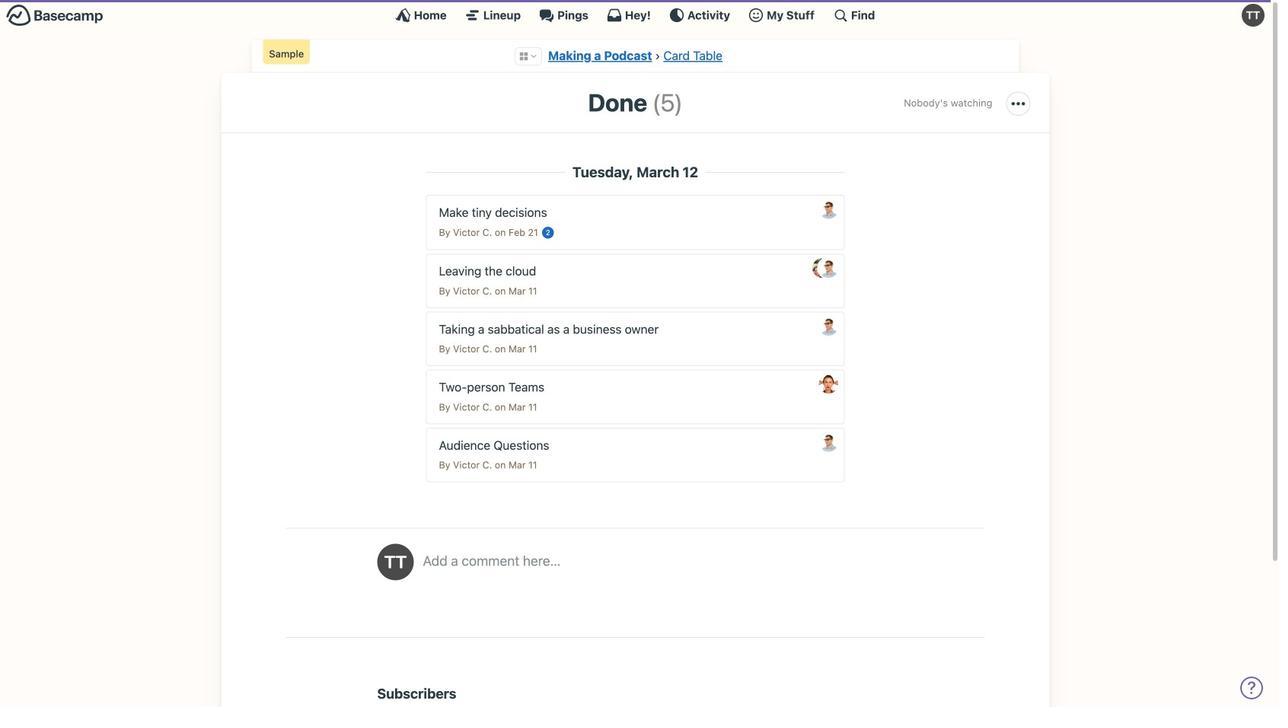 Task type: vqa. For each thing, say whether or not it's contained in the screenshot.
"Switch accounts" "image"
yes



Task type: describe. For each thing, give the bounding box(es) containing it.
on feb 21 element
[[495, 227, 538, 238]]

breadcrumb element
[[252, 40, 1019, 73]]

on mar 11 element for "annie bryan" icon
[[495, 402, 537, 413]]

main element
[[0, 0, 1271, 30]]

victor cooper image
[[819, 433, 838, 452]]

1 vertical spatial terry turtle image
[[377, 544, 414, 581]]

on mar 11 element for 3rd victor cooper icon from the top of the page
[[495, 344, 537, 355]]

on mar 11 element for victor cooper image
[[495, 460, 537, 471]]

switch accounts image
[[6, 4, 104, 27]]

1 horizontal spatial terry turtle image
[[1242, 4, 1265, 27]]

annie bryan image
[[819, 375, 838, 394]]



Task type: locate. For each thing, give the bounding box(es) containing it.
3 victor cooper image from the top
[[819, 317, 838, 336]]

0 horizontal spatial terry turtle image
[[377, 544, 414, 581]]

0 vertical spatial terry turtle image
[[1242, 4, 1265, 27]]

2 vertical spatial victor cooper image
[[819, 317, 838, 336]]

terry turtle image
[[1242, 4, 1265, 27], [377, 544, 414, 581]]

jennifer young image
[[813, 259, 832, 278]]

3 on mar 11 element from the top
[[495, 402, 537, 413]]

2 victor cooper image from the top
[[819, 259, 838, 278]]

1 on mar 11 element from the top
[[495, 286, 537, 297]]

1 vertical spatial victor cooper image
[[819, 259, 838, 278]]

victor cooper image
[[819, 200, 838, 219], [819, 259, 838, 278], [819, 317, 838, 336]]

0 vertical spatial victor cooper image
[[819, 200, 838, 219]]

2 on mar 11 element from the top
[[495, 344, 537, 355]]

keyboard shortcut: ⌘ + / image
[[833, 8, 848, 23]]

on mar 11 element
[[495, 286, 537, 297], [495, 344, 537, 355], [495, 402, 537, 413], [495, 460, 537, 471]]

1 victor cooper image from the top
[[819, 200, 838, 219]]

4 on mar 11 element from the top
[[495, 460, 537, 471]]



